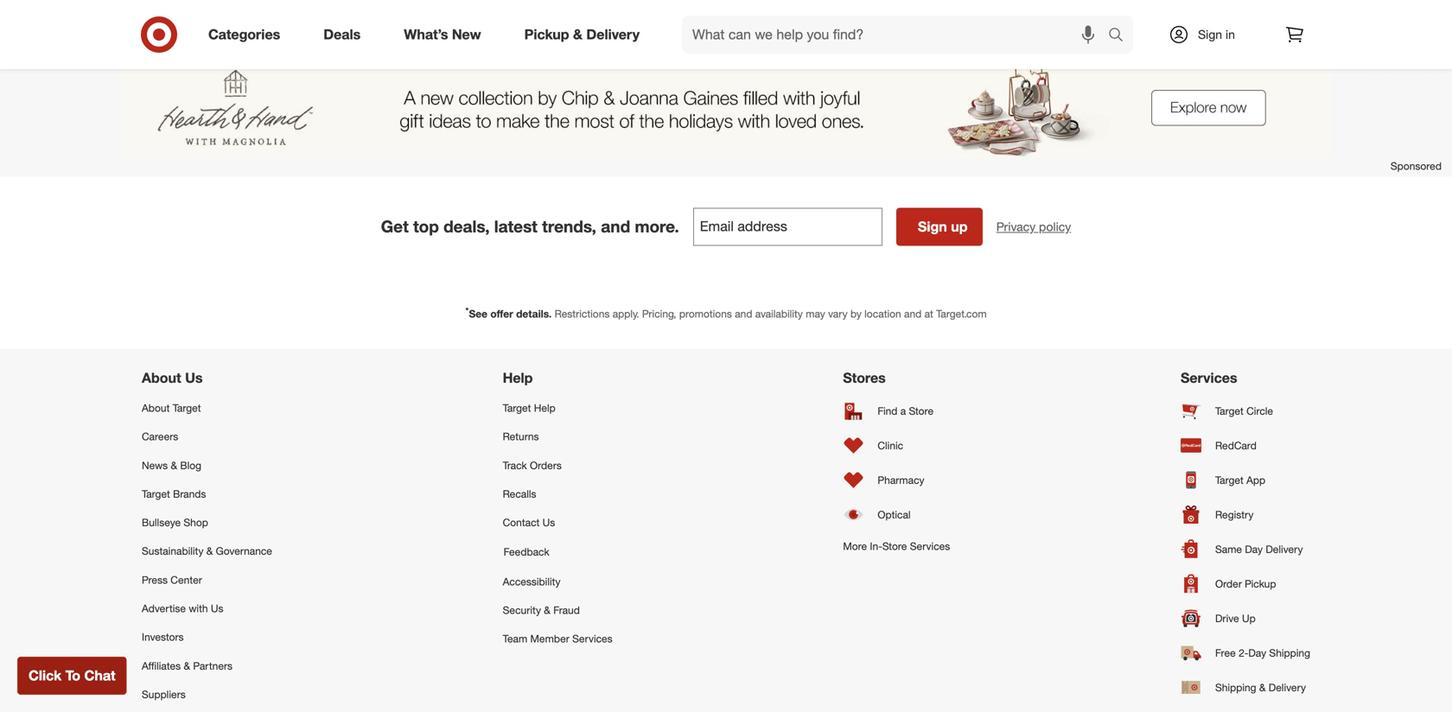 Task type: describe. For each thing, give the bounding box(es) containing it.
2 horizontal spatial services
[[1181, 370, 1237, 386]]

1 vertical spatial day
[[1248, 646, 1266, 659]]

contact us
[[503, 516, 555, 529]]

investors link
[[142, 623, 272, 652]]

about target
[[142, 402, 201, 414]]

affiliates & partners
[[142, 659, 233, 672]]

pickup & delivery link
[[510, 16, 661, 54]]

trends,
[[542, 217, 596, 236]]

sign up button
[[896, 208, 983, 246]]

& for news
[[171, 459, 177, 472]]

redcard link
[[1181, 428, 1310, 463]]

& for sustainability
[[206, 545, 213, 558]]

registry
[[1215, 508, 1254, 521]]

2 vertical spatial us
[[211, 602, 223, 615]]

feedback button
[[503, 537, 613, 567]]

privacy policy link
[[996, 218, 1071, 235]]

order pickup link
[[1181, 567, 1310, 601]]

security & fraud link
[[503, 596, 613, 625]]

& for affiliates
[[184, 659, 190, 672]]

sustainability & governance
[[142, 545, 272, 558]]

2-
[[1239, 646, 1248, 659]]

to
[[65, 667, 80, 684]]

more
[[843, 540, 867, 553]]

same day delivery
[[1215, 543, 1303, 556]]

target app link
[[1181, 463, 1310, 497]]

sign for sign up
[[918, 218, 947, 235]]

investors
[[142, 631, 184, 644]]

deals
[[323, 26, 361, 43]]

delivery for pickup & delivery
[[586, 26, 640, 43]]

bullseye shop
[[142, 516, 208, 529]]

0 vertical spatial day
[[1245, 543, 1263, 556]]

location
[[864, 307, 901, 320]]

feedback
[[504, 546, 549, 559]]

bullseye shop link
[[142, 508, 272, 537]]

returns link
[[503, 422, 613, 451]]

What can we help you find? suggestions appear below search field
[[682, 16, 1112, 54]]

security
[[503, 604, 541, 617]]

sign in
[[1198, 27, 1235, 42]]

optical
[[878, 508, 911, 521]]

latest
[[494, 217, 538, 236]]

click to chat button
[[17, 657, 127, 695]]

track orders link
[[503, 451, 613, 480]]

shipping & delivery
[[1215, 681, 1306, 694]]

find a store
[[878, 404, 934, 417]]

offer
[[490, 307, 513, 320]]

promotions
[[679, 307, 732, 320]]

click to chat
[[29, 667, 116, 684]]

pharmacy link
[[843, 463, 950, 497]]

delivery for shipping & delivery
[[1269, 681, 1306, 694]]

target help
[[503, 402, 556, 414]]

same day delivery link
[[1181, 532, 1310, 567]]

target for target app
[[1215, 474, 1244, 487]]

up
[[951, 218, 968, 235]]

news
[[142, 459, 168, 472]]

sustainability & governance link
[[142, 537, 272, 566]]

target down about us on the bottom of page
[[173, 402, 201, 414]]

drive
[[1215, 612, 1239, 625]]

vary
[[828, 307, 848, 320]]

advertise with us link
[[142, 594, 272, 623]]

contact
[[503, 516, 540, 529]]

target brands
[[142, 487, 206, 500]]

drive up
[[1215, 612, 1256, 625]]

0 vertical spatial help
[[503, 370, 533, 386]]

what's new link
[[389, 16, 503, 54]]

sign in link
[[1154, 16, 1262, 54]]

affiliates & partners link
[[142, 652, 272, 680]]

app
[[1246, 474, 1265, 487]]

target help link
[[503, 394, 613, 422]]

more in-store services
[[843, 540, 950, 553]]

deals link
[[309, 16, 382, 54]]

pharmacy
[[878, 474, 924, 487]]

get top deals, latest trends, and more.
[[381, 217, 679, 236]]

clinic link
[[843, 428, 950, 463]]

store for a
[[909, 404, 934, 417]]

0 horizontal spatial and
[[601, 217, 630, 236]]

free 2-day shipping
[[1215, 646, 1310, 659]]

& for pickup
[[573, 26, 583, 43]]

*
[[465, 305, 469, 316]]

& for shipping
[[1259, 681, 1266, 694]]

redcard
[[1215, 439, 1257, 452]]

sustainability
[[142, 545, 204, 558]]

registry link
[[1181, 497, 1310, 532]]

more in-store services link
[[843, 532, 950, 561]]

returns
[[503, 430, 539, 443]]

availability
[[755, 307, 803, 320]]

1 horizontal spatial and
[[735, 307, 752, 320]]

stores
[[843, 370, 886, 386]]

target for target brands
[[142, 487, 170, 500]]

circle
[[1246, 404, 1273, 417]]

0 horizontal spatial pickup
[[524, 26, 569, 43]]

in
[[1226, 27, 1235, 42]]

advertisement region
[[10, 57, 1442, 158]]

sponsored
[[1391, 159, 1442, 172]]

1 vertical spatial shipping
[[1215, 681, 1256, 694]]

with
[[189, 602, 208, 615]]

about for about us
[[142, 370, 181, 386]]



Task type: vqa. For each thing, say whether or not it's contained in the screenshot.
Between
no



Task type: locate. For each thing, give the bounding box(es) containing it.
about us
[[142, 370, 203, 386]]

us for about us
[[185, 370, 203, 386]]

1 about from the top
[[142, 370, 181, 386]]

a
[[900, 404, 906, 417]]

store right a
[[909, 404, 934, 417]]

top
[[413, 217, 439, 236]]

policy
[[1039, 219, 1071, 234]]

store for in-
[[882, 540, 907, 553]]

0 vertical spatial store
[[909, 404, 934, 417]]

suppliers
[[142, 688, 186, 701]]

1 horizontal spatial services
[[910, 540, 950, 553]]

1 horizontal spatial help
[[534, 402, 556, 414]]

sign up
[[918, 218, 968, 235]]

1 vertical spatial delivery
[[1266, 543, 1303, 556]]

0 vertical spatial pickup
[[524, 26, 569, 43]]

help up returns link
[[534, 402, 556, 414]]

get
[[381, 217, 409, 236]]

services up the 'target circle'
[[1181, 370, 1237, 386]]

advertise
[[142, 602, 186, 615]]

1 vertical spatial services
[[910, 540, 950, 553]]

accessibility link
[[503, 567, 613, 596]]

team
[[503, 632, 527, 645]]

2 horizontal spatial and
[[904, 307, 922, 320]]

categories link
[[194, 16, 302, 54]]

find
[[878, 404, 898, 417]]

day right the same
[[1245, 543, 1263, 556]]

day right free
[[1248, 646, 1266, 659]]

chat
[[84, 667, 116, 684]]

recalls
[[503, 487, 536, 500]]

member
[[530, 632, 569, 645]]

& inside affiliates & partners link
[[184, 659, 190, 672]]

& inside pickup & delivery link
[[573, 26, 583, 43]]

pickup right order
[[1245, 577, 1276, 590]]

deals,
[[444, 217, 490, 236]]

services inside "link"
[[910, 540, 950, 553]]

1 horizontal spatial shipping
[[1269, 646, 1310, 659]]

us right with
[[211, 602, 223, 615]]

details.
[[516, 307, 552, 320]]

team member services
[[503, 632, 613, 645]]

2 horizontal spatial us
[[542, 516, 555, 529]]

more.
[[635, 217, 679, 236]]

1 horizontal spatial us
[[211, 602, 223, 615]]

target.com
[[936, 307, 987, 320]]

click
[[29, 667, 62, 684]]

1 horizontal spatial sign
[[1198, 27, 1222, 42]]

1 horizontal spatial pickup
[[1245, 577, 1276, 590]]

apply.
[[613, 307, 639, 320]]

press center
[[142, 573, 202, 586]]

drive up link
[[1181, 601, 1310, 636]]

accessibility
[[503, 575, 561, 588]]

us up about target link
[[185, 370, 203, 386]]

target for target help
[[503, 402, 531, 414]]

search
[[1100, 28, 1142, 45]]

0 horizontal spatial sign
[[918, 218, 947, 235]]

day
[[1245, 543, 1263, 556], [1248, 646, 1266, 659]]

* see offer details. restrictions apply. pricing, promotions and availability may vary by location and at target.com
[[465, 305, 987, 320]]

about target link
[[142, 394, 272, 422]]

shipping
[[1269, 646, 1310, 659], [1215, 681, 1256, 694]]

delivery inside pickup & delivery link
[[586, 26, 640, 43]]

services down optical link
[[910, 540, 950, 553]]

brands
[[173, 487, 206, 500]]

0 vertical spatial services
[[1181, 370, 1237, 386]]

0 horizontal spatial us
[[185, 370, 203, 386]]

target for target circle
[[1215, 404, 1244, 417]]

2 about from the top
[[142, 402, 170, 414]]

sign inside button
[[918, 218, 947, 235]]

delivery
[[586, 26, 640, 43], [1266, 543, 1303, 556], [1269, 681, 1306, 694]]

target circle
[[1215, 404, 1273, 417]]

target up returns
[[503, 402, 531, 414]]

1 vertical spatial help
[[534, 402, 556, 414]]

us for contact us
[[542, 516, 555, 529]]

order
[[1215, 577, 1242, 590]]

and left availability
[[735, 307, 752, 320]]

2 vertical spatial delivery
[[1269, 681, 1306, 694]]

0 horizontal spatial store
[[882, 540, 907, 553]]

advertise with us
[[142, 602, 223, 615]]

careers link
[[142, 422, 272, 451]]

pickup right the new
[[524, 26, 569, 43]]

2 vertical spatial services
[[572, 632, 613, 645]]

0 vertical spatial about
[[142, 370, 181, 386]]

us right contact
[[542, 516, 555, 529]]

0 horizontal spatial help
[[503, 370, 533, 386]]

target down the "news"
[[142, 487, 170, 500]]

1 vertical spatial store
[[882, 540, 907, 553]]

sign for sign in
[[1198, 27, 1222, 42]]

0 vertical spatial shipping
[[1269, 646, 1310, 659]]

target left app in the bottom of the page
[[1215, 474, 1244, 487]]

suppliers link
[[142, 680, 272, 709]]

delivery inside shipping & delivery link
[[1269, 681, 1306, 694]]

clinic
[[878, 439, 903, 452]]

& inside the news & blog link
[[171, 459, 177, 472]]

and left at
[[904, 307, 922, 320]]

optical link
[[843, 497, 950, 532]]

contact us link
[[503, 508, 613, 537]]

by
[[850, 307, 862, 320]]

0 vertical spatial sign
[[1198, 27, 1222, 42]]

pricing,
[[642, 307, 676, 320]]

and left more.
[[601, 217, 630, 236]]

center
[[171, 573, 202, 586]]

target app
[[1215, 474, 1265, 487]]

sign
[[1198, 27, 1222, 42], [918, 218, 947, 235]]

press
[[142, 573, 168, 586]]

store down optical link
[[882, 540, 907, 553]]

0 horizontal spatial shipping
[[1215, 681, 1256, 694]]

help
[[503, 370, 533, 386], [534, 402, 556, 414]]

sign left in
[[1198, 27, 1222, 42]]

& inside security & fraud 'link'
[[544, 604, 550, 617]]

1 vertical spatial us
[[542, 516, 555, 529]]

same
[[1215, 543, 1242, 556]]

0 vertical spatial delivery
[[586, 26, 640, 43]]

1 horizontal spatial store
[[909, 404, 934, 417]]

in-
[[870, 540, 882, 553]]

delivery for same day delivery
[[1266, 543, 1303, 556]]

security & fraud
[[503, 604, 580, 617]]

search button
[[1100, 16, 1142, 57]]

pickup
[[524, 26, 569, 43], [1245, 577, 1276, 590]]

order pickup
[[1215, 577, 1276, 590]]

help up target help
[[503, 370, 533, 386]]

0 horizontal spatial services
[[572, 632, 613, 645]]

shipping down the "2-"
[[1215, 681, 1256, 694]]

about for about target
[[142, 402, 170, 414]]

1 vertical spatial sign
[[918, 218, 947, 235]]

pickup & delivery
[[524, 26, 640, 43]]

delivery inside same day delivery link
[[1266, 543, 1303, 556]]

1 vertical spatial pickup
[[1245, 577, 1276, 590]]

what's
[[404, 26, 448, 43]]

sign left up
[[918, 218, 947, 235]]

track orders
[[503, 459, 562, 472]]

1 vertical spatial about
[[142, 402, 170, 414]]

recalls link
[[503, 480, 613, 508]]

& inside 'sustainability & governance' link
[[206, 545, 213, 558]]

services down "fraud"
[[572, 632, 613, 645]]

about up the careers
[[142, 402, 170, 414]]

& for security
[[544, 604, 550, 617]]

about up the about target
[[142, 370, 181, 386]]

find a store link
[[843, 394, 950, 428]]

target
[[173, 402, 201, 414], [503, 402, 531, 414], [1215, 404, 1244, 417], [1215, 474, 1244, 487], [142, 487, 170, 500]]

partners
[[193, 659, 233, 672]]

fraud
[[553, 604, 580, 617]]

news & blog link
[[142, 451, 272, 480]]

target left circle
[[1215, 404, 1244, 417]]

target circle link
[[1181, 394, 1310, 428]]

affiliates
[[142, 659, 181, 672]]

bullseye
[[142, 516, 181, 529]]

shipping up "shipping & delivery"
[[1269, 646, 1310, 659]]

None text field
[[693, 208, 882, 246]]

& inside shipping & delivery link
[[1259, 681, 1266, 694]]

restrictions
[[555, 307, 610, 320]]

what's new
[[404, 26, 481, 43]]

0 vertical spatial us
[[185, 370, 203, 386]]

shipping & delivery link
[[1181, 670, 1310, 705]]



